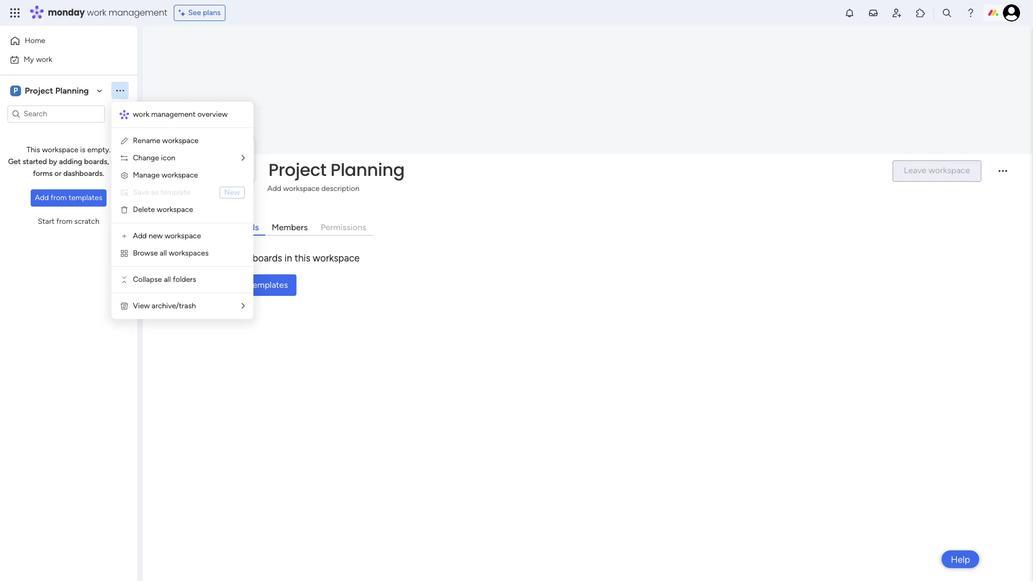 Task type: locate. For each thing, give the bounding box(es) containing it.
1 vertical spatial from
[[56, 217, 73, 226]]

Search in workspace field
[[23, 108, 90, 120]]

manage workspace
[[133, 171, 198, 180]]

templates up the scratch
[[69, 193, 102, 202]]

all down 'add new workspace'
[[160, 249, 167, 258]]

add from templates down 0
[[211, 280, 288, 290]]

change
[[133, 153, 159, 163]]

0 vertical spatial list arrow image
[[242, 155, 245, 162]]

0 vertical spatial work
[[87, 6, 106, 19]]

home
[[25, 36, 45, 45]]

project right workspace image
[[25, 85, 53, 96]]

planning
[[55, 85, 89, 96], [331, 158, 405, 182]]

this
[[27, 145, 40, 155]]

project planning up search in workspace field
[[25, 85, 89, 96]]

description
[[322, 184, 360, 193]]

0 vertical spatial from
[[51, 193, 67, 202]]

notifications image
[[845, 8, 856, 18]]

2 horizontal spatial work
[[133, 110, 149, 119]]

1 horizontal spatial add from templates
[[211, 280, 288, 290]]

see plans button
[[174, 5, 226, 21]]

1 vertical spatial planning
[[331, 158, 405, 182]]

in
[[285, 252, 292, 264]]

list arrow image for change icon
[[242, 155, 245, 162]]

from inside start from scratch button
[[56, 217, 73, 226]]

planning up description
[[331, 158, 405, 182]]

work
[[87, 6, 106, 19], [36, 55, 52, 64], [133, 110, 149, 119]]

this workspace is empty. get started by adding boards, docs, forms or dashboards.
[[8, 145, 129, 178]]

1 vertical spatial templates
[[250, 280, 288, 290]]

boards right recent
[[233, 222, 259, 232]]

1 vertical spatial work
[[36, 55, 52, 64]]

templates down you have 0 boards in this workspace
[[250, 280, 288, 290]]

0 vertical spatial boards
[[233, 222, 259, 232]]

recent
[[203, 222, 231, 232]]

new
[[224, 188, 240, 197]]

1 vertical spatial list arrow image
[[242, 303, 245, 310]]

rename workspace image
[[120, 137, 129, 145]]

0 vertical spatial templates
[[69, 193, 102, 202]]

folders
[[173, 275, 196, 284]]

0 vertical spatial planning
[[55, 85, 89, 96]]

menu item
[[120, 186, 245, 199]]

all for browse
[[160, 249, 167, 258]]

list arrow image
[[242, 155, 245, 162], [242, 303, 245, 310]]

0 horizontal spatial work
[[36, 55, 52, 64]]

workspace up workspaces on the left top of page
[[165, 232, 201, 241]]

add
[[268, 184, 282, 193], [35, 193, 49, 202], [133, 232, 147, 241], [211, 280, 227, 290]]

save
[[133, 188, 149, 197]]

0 horizontal spatial planning
[[55, 85, 89, 96]]

delete workspace image
[[120, 206, 129, 214]]

0 horizontal spatial add from templates
[[35, 193, 102, 202]]

view
[[133, 302, 150, 311]]

all
[[160, 249, 167, 258], [164, 275, 171, 284]]

project planning
[[25, 85, 89, 96], [269, 158, 405, 182]]

add new workspace
[[133, 232, 201, 241]]

workspace left description
[[283, 184, 320, 193]]

project up add workspace description
[[269, 158, 327, 182]]

0 vertical spatial project
[[25, 85, 53, 96]]

workspace down permissions
[[313, 252, 360, 264]]

workspace image
[[10, 85, 21, 97]]

get
[[8, 157, 21, 166]]

2 list arrow image from the top
[[242, 303, 245, 310]]

workspace
[[162, 136, 199, 145], [42, 145, 78, 155], [162, 171, 198, 180], [283, 184, 320, 193], [157, 205, 193, 214], [165, 232, 201, 241], [313, 252, 360, 264]]

see plans
[[188, 8, 221, 17]]

add right the add new workspace icon at the top left of page
[[133, 232, 147, 241]]

collapse all folders image
[[120, 276, 129, 284]]

1 horizontal spatial planning
[[331, 158, 405, 182]]

collapse all folders
[[133, 275, 196, 284]]

boards
[[233, 222, 259, 232], [253, 252, 282, 264]]

project
[[25, 85, 53, 96], [269, 158, 327, 182]]

boards right 0
[[253, 252, 282, 264]]

from down the or
[[51, 193, 67, 202]]

work for monday
[[87, 6, 106, 19]]

workspaces
[[169, 249, 209, 258]]

as
[[151, 188, 159, 197]]

1 horizontal spatial project planning
[[269, 158, 405, 182]]

my work
[[24, 55, 52, 64]]

workspace up by
[[42, 145, 78, 155]]

plans
[[203, 8, 221, 17]]

list arrow image for view archive/trash
[[242, 303, 245, 310]]

workspace up template
[[162, 171, 198, 180]]

workspace down template
[[157, 205, 193, 214]]

work inside button
[[36, 55, 52, 64]]

management
[[109, 6, 167, 19], [151, 110, 196, 119]]

menu
[[111, 102, 254, 319]]

2 vertical spatial work
[[133, 110, 149, 119]]

workspace up icon
[[162, 136, 199, 145]]

work right monday
[[87, 6, 106, 19]]

1 horizontal spatial add from templates button
[[202, 274, 297, 296]]

add from templates up start from scratch
[[35, 193, 102, 202]]

add from templates button up start from scratch
[[31, 190, 107, 207]]

empty.
[[87, 145, 111, 155]]

1 horizontal spatial project
[[269, 158, 327, 182]]

1 list arrow image from the top
[[242, 155, 245, 162]]

adding
[[59, 157, 82, 166]]

by
[[49, 157, 57, 166]]

all left folders on the left of the page
[[164, 275, 171, 284]]

templates
[[69, 193, 102, 202], [250, 280, 288, 290]]

0 vertical spatial add from templates button
[[31, 190, 107, 207]]

inbox image
[[869, 8, 879, 18]]

work up rename
[[133, 110, 149, 119]]

add up members
[[268, 184, 282, 193]]

0 horizontal spatial project
[[25, 85, 53, 96]]

work right the my
[[36, 55, 52, 64]]

add from templates
[[35, 193, 102, 202], [211, 280, 288, 290]]

rename
[[133, 136, 160, 145]]

this
[[295, 252, 311, 264]]

2 vertical spatial from
[[229, 280, 247, 290]]

project planning up description
[[269, 158, 405, 182]]

apps image
[[916, 8, 927, 18]]

workspace selection element
[[10, 84, 90, 97]]

permissions
[[321, 222, 367, 232]]

icon
[[161, 153, 176, 163]]

1 horizontal spatial work
[[87, 6, 106, 19]]

1 vertical spatial project planning
[[269, 158, 405, 182]]

1 vertical spatial all
[[164, 275, 171, 284]]

add from templates button
[[31, 190, 107, 207], [202, 274, 297, 296]]

workspace for add
[[283, 184, 320, 193]]

home button
[[6, 32, 116, 50]]

work inside menu
[[133, 110, 149, 119]]

planning up search in workspace field
[[55, 85, 89, 96]]

from down have
[[229, 280, 247, 290]]

from right start on the left of the page
[[56, 217, 73, 226]]

menu item containing save as template
[[120, 186, 245, 199]]

select product image
[[10, 8, 20, 18]]

project inside workspace selection element
[[25, 85, 53, 96]]

service icon image
[[120, 188, 129, 197]]

workspace for this
[[42, 145, 78, 155]]

menu containing work management overview
[[111, 102, 254, 319]]

workspace for rename
[[162, 136, 199, 145]]

1 vertical spatial boards
[[253, 252, 282, 264]]

0 vertical spatial project planning
[[25, 85, 89, 96]]

from
[[51, 193, 67, 202], [56, 217, 73, 226], [229, 280, 247, 290]]

browse
[[133, 249, 158, 258]]

0 horizontal spatial project planning
[[25, 85, 89, 96]]

workspace inside this workspace is empty. get started by adding boards, docs, forms or dashboards.
[[42, 145, 78, 155]]

add down you
[[211, 280, 227, 290]]

0 vertical spatial all
[[160, 249, 167, 258]]

add from templates button down 0
[[202, 274, 297, 296]]

menu item inside menu
[[120, 186, 245, 199]]

1 horizontal spatial templates
[[250, 280, 288, 290]]

my work button
[[6, 51, 116, 68]]

new
[[149, 232, 163, 241]]

change icon image
[[120, 154, 129, 163]]

0 horizontal spatial templates
[[69, 193, 102, 202]]



Task type: vqa. For each thing, say whether or not it's contained in the screenshot.
WORK MANAGEMENT
no



Task type: describe. For each thing, give the bounding box(es) containing it.
1 vertical spatial add from templates
[[211, 280, 288, 290]]

members
[[272, 222, 308, 232]]

v2 ellipsis image
[[999, 170, 1008, 179]]

manage workspace image
[[120, 171, 129, 180]]

project planning inside workspace selection element
[[25, 85, 89, 96]]

have
[[221, 252, 242, 264]]

started
[[23, 157, 47, 166]]

all for collapse
[[164, 275, 171, 284]]

workspace for delete
[[157, 205, 193, 214]]

1 vertical spatial project
[[269, 158, 327, 182]]

search everything image
[[942, 8, 953, 18]]

you have 0 boards in this workspace
[[202, 252, 360, 264]]

Project Planning field
[[266, 158, 884, 182]]

start
[[38, 217, 55, 226]]

forms
[[33, 169, 53, 178]]

view archive/trash image
[[120, 302, 129, 311]]

help button
[[942, 551, 980, 569]]

view archive/trash
[[133, 302, 196, 311]]

0
[[244, 252, 250, 264]]

collapse
[[133, 275, 162, 284]]

help
[[952, 554, 971, 565]]

james peterson image
[[1004, 4, 1021, 22]]

or
[[55, 169, 62, 178]]

docs,
[[111, 157, 129, 166]]

boards,
[[84, 157, 109, 166]]

my
[[24, 55, 34, 64]]

work for my
[[36, 55, 52, 64]]

add new workspace image
[[120, 232, 129, 241]]

planning inside workspace selection element
[[55, 85, 89, 96]]

workspace for manage
[[162, 171, 198, 180]]

1 vertical spatial management
[[151, 110, 196, 119]]

invite members image
[[892, 8, 903, 18]]

manage
[[133, 171, 160, 180]]

delete
[[133, 205, 155, 214]]

1 vertical spatial add from templates button
[[202, 274, 297, 296]]

add workspace description
[[268, 184, 360, 193]]

p
[[13, 86, 18, 95]]

monday work management
[[48, 6, 167, 19]]

delete workspace
[[133, 205, 193, 214]]

start from scratch button
[[34, 213, 104, 230]]

workspace options image
[[115, 85, 125, 96]]

you
[[202, 252, 219, 264]]

archive/trash
[[152, 302, 196, 311]]

start from scratch
[[38, 217, 99, 226]]

template
[[160, 188, 191, 197]]

browse all workspaces
[[133, 249, 209, 258]]

scratch
[[74, 217, 99, 226]]

change icon
[[133, 153, 176, 163]]

is
[[80, 145, 86, 155]]

work management overview
[[133, 110, 228, 119]]

0 horizontal spatial add from templates button
[[31, 190, 107, 207]]

monday
[[48, 6, 85, 19]]

overview
[[198, 110, 228, 119]]

dashboards.
[[63, 169, 104, 178]]

0 vertical spatial add from templates
[[35, 193, 102, 202]]

see
[[188, 8, 201, 17]]

recent boards
[[203, 222, 259, 232]]

browse all workspaces image
[[120, 249, 129, 258]]

rename workspace
[[133, 136, 199, 145]]

help image
[[966, 8, 977, 18]]

add up start on the left of the page
[[35, 193, 49, 202]]

0 vertical spatial management
[[109, 6, 167, 19]]

save as template
[[133, 188, 191, 197]]



